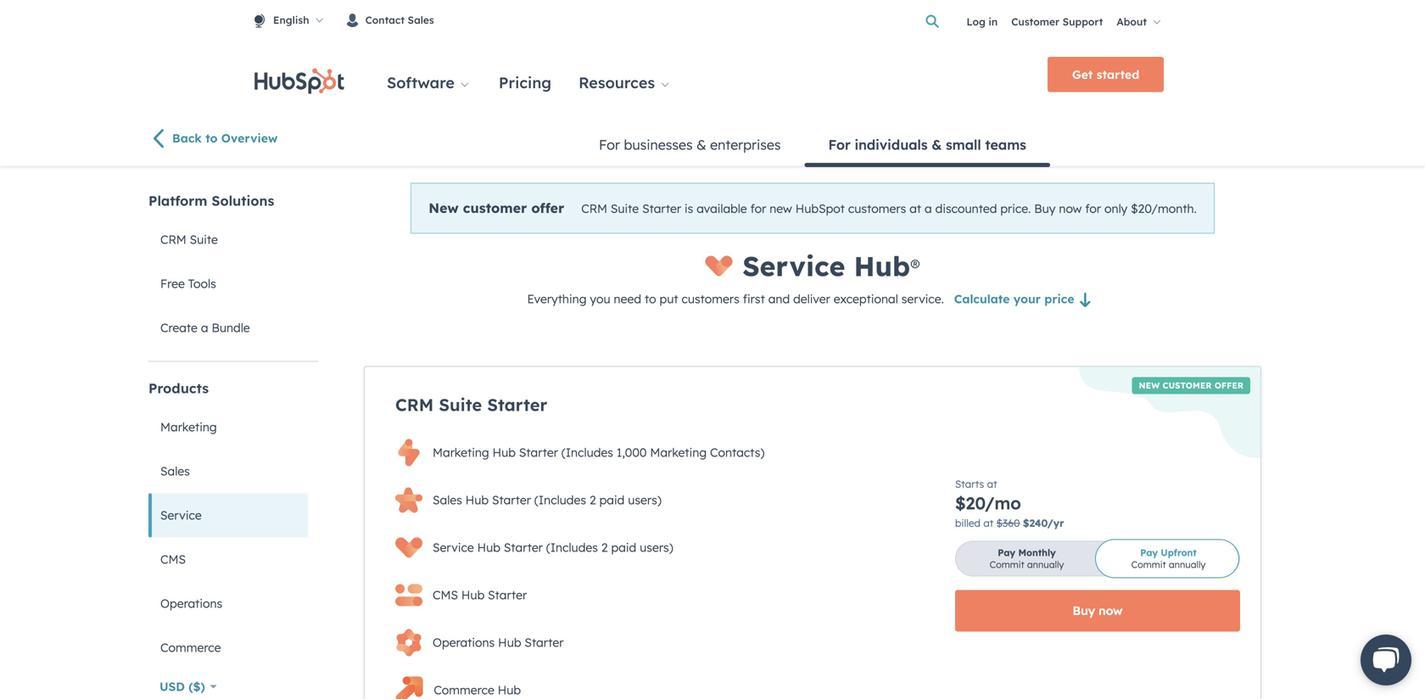 Task type: describe. For each thing, give the bounding box(es) containing it.
for individuals & small teams
[[829, 136, 1027, 153]]

hubspot logo image
[[255, 68, 345, 94]]

english button
[[255, 2, 340, 40]]

crm for crm suite starter is available for new hubspot customers at a discounted price. buy now for only $20 /month.
[[582, 201, 608, 216]]

calculate
[[955, 291, 1010, 306]]

bundle
[[212, 320, 250, 335]]

english
[[273, 14, 309, 26]]

contact sales
[[365, 14, 434, 26]]

about button
[[1117, 14, 1164, 30]]

to inside button
[[206, 131, 218, 146]]

0 vertical spatial now
[[1059, 201, 1082, 216]]

resources link
[[565, 57, 686, 95]]

back to overview button
[[149, 128, 318, 151]]

/mo
[[985, 492, 1022, 514]]

/yr
[[1048, 517, 1064, 529]]

and
[[769, 291, 790, 306]]

pricing link
[[485, 57, 565, 95]]

is
[[685, 201, 694, 216]]

calculate your price
[[955, 291, 1075, 306]]

for businesses & enterprises
[[599, 136, 781, 153]]

new customer offer crm suite starter
[[395, 380, 1244, 415]]

service.
[[902, 291, 944, 306]]

usd
[[160, 679, 185, 694]]

contact
[[365, 14, 405, 26]]

price.
[[1001, 201, 1031, 216]]

offer
[[532, 199, 565, 216]]

software
[[387, 73, 455, 92]]

paid for service hub starter (includes 2 paid users)
[[611, 540, 637, 555]]

to inside service hub main content
[[645, 291, 656, 306]]

get
[[1073, 67, 1093, 82]]

pay for pay monthly
[[998, 547, 1016, 559]]

starts at $20 /mo billed at $360 $240 /yr
[[956, 478, 1064, 529]]

hub for cms hub starter
[[462, 588, 485, 602]]

new customer offer
[[429, 199, 565, 216]]

starts
[[956, 478, 985, 490]]

get started link
[[1048, 57, 1164, 92]]

1,000
[[617, 445, 647, 460]]

small
[[946, 136, 982, 153]]

users) for sales hub starter (includes 2 paid users)
[[628, 492, 662, 507]]

(includes for sales
[[535, 492, 586, 507]]

hub for marketing hub starter (includes 1,000 marketing contacts)
[[493, 445, 516, 460]]

free
[[160, 276, 185, 291]]

customer support
[[1012, 15, 1104, 28]]

service for service
[[160, 508, 202, 523]]

products
[[149, 380, 209, 397]]

hub for operations hub starter
[[498, 635, 522, 650]]

crm suite
[[160, 232, 218, 247]]

Search search field
[[923, 11, 953, 32]]

upfront
[[1161, 547, 1197, 559]]

hub for sales hub starter (includes 2 paid users)
[[466, 492, 489, 507]]

new
[[1139, 380, 1160, 391]]

0 vertical spatial $20
[[1131, 201, 1152, 216]]

deliver
[[794, 291, 831, 306]]

teams
[[986, 136, 1027, 153]]

solutions
[[212, 192, 274, 209]]

operations for operations
[[160, 596, 223, 611]]

service hub ®
[[743, 249, 920, 283]]

& for businesses
[[697, 136, 707, 153]]

new
[[429, 199, 459, 216]]

annually for pay monthly
[[1028, 559, 1064, 571]]

resources
[[579, 73, 655, 92]]

starter for sales
[[492, 492, 531, 507]]

commerce hub
[[434, 683, 521, 697]]

0 vertical spatial at
[[910, 201, 922, 216]]

need
[[614, 291, 642, 306]]

sales hub starter (includes 2 paid users)
[[433, 492, 662, 507]]

2 vertical spatial at
[[984, 517, 994, 529]]

suite for crm suite
[[190, 232, 218, 247]]

& for individuals
[[932, 136, 942, 153]]

tools
[[188, 276, 216, 291]]

suite for crm suite starter is available for new hubspot customers at a discounted price. buy now for only $20 /month.
[[611, 201, 639, 216]]

calculate your price button
[[955, 291, 1099, 307]]

usd ($) button
[[149, 670, 228, 699]]

a inside service hub main content
[[925, 201, 932, 216]]

starter for service
[[504, 540, 543, 555]]

1 for from the left
[[751, 201, 767, 216]]

buy now
[[1073, 603, 1123, 618]]

overview
[[221, 131, 278, 146]]

0 vertical spatial customers
[[849, 201, 907, 216]]

chat widget region
[[1341, 618, 1426, 699]]

/month.
[[1152, 201, 1197, 216]]

started
[[1097, 67, 1140, 82]]

marketing link
[[149, 405, 308, 449]]

crm inside new customer offer crm suite starter
[[395, 394, 434, 415]]

2 horizontal spatial marketing
[[650, 445, 707, 460]]

crm suite starter is available for new hubspot customers at a discounted price. buy now for only $20 /month.
[[582, 201, 1197, 216]]

contacts)
[[710, 445, 765, 460]]

usd ($)
[[160, 679, 205, 694]]

service for service hub ®
[[743, 249, 846, 283]]

customer
[[463, 199, 527, 216]]

service for service hub starter (includes 2 paid users)
[[433, 540, 474, 555]]

for for for individuals & small teams
[[829, 136, 851, 153]]

cms for cms
[[160, 552, 186, 567]]

create a bundle
[[160, 320, 250, 335]]

enterprises
[[710, 136, 781, 153]]

first
[[743, 291, 765, 306]]

everything
[[527, 291, 587, 306]]

commerce link
[[149, 626, 308, 670]]

buy inside button
[[1073, 603, 1096, 618]]

$240
[[1023, 517, 1048, 529]]

(includes for marketing
[[562, 445, 614, 460]]

log
[[967, 15, 986, 28]]

products element
[[149, 379, 318, 670]]

$20 inside starts at $20 /mo billed at $360 $240 /yr
[[956, 492, 985, 514]]

pay monthly commit annually
[[990, 547, 1064, 571]]

2 for from the left
[[1086, 201, 1102, 216]]



Task type: vqa. For each thing, say whether or not it's contained in the screenshot.
Secondary Menu "menu bar"
no



Task type: locate. For each thing, give the bounding box(es) containing it.
marketing hub starter (includes 1,000 marketing contacts)
[[433, 445, 765, 460]]

commerce for commerce
[[160, 640, 221, 655]]

(includes
[[562, 445, 614, 460], [535, 492, 586, 507], [546, 540, 598, 555]]

starter for cms
[[488, 588, 527, 602]]

& right businesses
[[697, 136, 707, 153]]

operations
[[160, 596, 223, 611], [433, 635, 495, 650]]

1 horizontal spatial now
[[1099, 603, 1123, 618]]

service hub starter (includes 2 paid users)
[[433, 540, 674, 555]]

0 horizontal spatial customers
[[682, 291, 740, 306]]

1 horizontal spatial for
[[1086, 201, 1102, 216]]

commit for pay upfront
[[1132, 559, 1167, 571]]

for businesses & enterprises link
[[575, 124, 805, 165]]

1 vertical spatial users)
[[640, 540, 674, 555]]

crm
[[582, 201, 608, 216], [160, 232, 186, 247], [395, 394, 434, 415]]

at left $360
[[984, 517, 994, 529]]

0 vertical spatial commerce
[[160, 640, 221, 655]]

0 horizontal spatial for
[[751, 201, 767, 216]]

1 horizontal spatial to
[[645, 291, 656, 306]]

1 horizontal spatial for
[[829, 136, 851, 153]]

(includes left 1,000
[[562, 445, 614, 460]]

operations for operations hub starter
[[433, 635, 495, 650]]

annually inside pay monthly commit annually
[[1028, 559, 1064, 571]]

commerce down operations hub starter
[[434, 683, 495, 697]]

commit inside pay upfront commit annually
[[1132, 559, 1167, 571]]

for individuals & small teams link
[[805, 124, 1051, 167]]

hub for commerce hub
[[498, 683, 521, 697]]

commerce up usd ($) popup button
[[160, 640, 221, 655]]

cms
[[160, 552, 186, 567], [433, 588, 458, 602]]

0 horizontal spatial &
[[697, 136, 707, 153]]

free tools link
[[149, 262, 308, 306]]

pay upfront commit annually
[[1132, 547, 1206, 571]]

for left only
[[1086, 201, 1102, 216]]

annually inside pay upfront commit annually
[[1169, 559, 1206, 571]]

1 vertical spatial at
[[988, 478, 998, 490]]

marketing inside products element
[[160, 420, 217, 434]]

2 & from the left
[[932, 136, 942, 153]]

navigation
[[575, 124, 1051, 167]]

you
[[590, 291, 611, 306]]

individuals
[[855, 136, 928, 153]]

1 horizontal spatial suite
[[439, 394, 482, 415]]

0 horizontal spatial commit
[[990, 559, 1025, 571]]

starter for crm
[[642, 201, 682, 216]]

2 vertical spatial suite
[[439, 394, 482, 415]]

& left small
[[932, 136, 942, 153]]

2 horizontal spatial service
[[743, 249, 846, 283]]

1 horizontal spatial annually
[[1169, 559, 1206, 571]]

service down sales link on the left bottom of page
[[160, 508, 202, 523]]

2 commit from the left
[[1132, 559, 1167, 571]]

1 horizontal spatial cms
[[433, 588, 458, 602]]

monthly
[[1019, 547, 1056, 559]]

sales for sales
[[160, 464, 190, 478]]

customers right put
[[682, 291, 740, 306]]

($)
[[189, 679, 205, 694]]

0 horizontal spatial suite
[[190, 232, 218, 247]]

0 vertical spatial (includes
[[562, 445, 614, 460]]

1 vertical spatial customers
[[682, 291, 740, 306]]

for left individuals
[[829, 136, 851, 153]]

1 vertical spatial now
[[1099, 603, 1123, 618]]

back
[[172, 131, 202, 146]]

starter for marketing
[[519, 445, 558, 460]]

crm suite link
[[149, 218, 308, 262]]

1 horizontal spatial $20
[[1131, 201, 1152, 216]]

platform solutions element
[[149, 191, 318, 350]]

0 vertical spatial service
[[743, 249, 846, 283]]

operations hub starter
[[433, 635, 564, 650]]

businesses
[[624, 136, 693, 153]]

0 horizontal spatial annually
[[1028, 559, 1064, 571]]

1 horizontal spatial operations
[[433, 635, 495, 650]]

now
[[1059, 201, 1082, 216], [1099, 603, 1123, 618]]

&
[[697, 136, 707, 153], [932, 136, 942, 153]]

cms hub starter
[[433, 588, 527, 602]]

0 horizontal spatial operations
[[160, 596, 223, 611]]

marketing for marketing hub starter (includes 1,000 marketing contacts)
[[433, 445, 489, 460]]

operations down cms link
[[160, 596, 223, 611]]

paid for sales hub starter (includes 2 paid users)
[[600, 492, 625, 507]]

1 vertical spatial service
[[160, 508, 202, 523]]

everything you need to put customers first and deliver exceptional service.
[[527, 291, 948, 306]]

1 horizontal spatial buy
[[1073, 603, 1096, 618]]

users) for service hub starter (includes 2 paid users)
[[640, 540, 674, 555]]

create
[[160, 320, 198, 335]]

1 vertical spatial (includes
[[535, 492, 586, 507]]

for for for businesses & enterprises
[[599, 136, 620, 153]]

operations up commerce hub
[[433, 635, 495, 650]]

1 horizontal spatial marketing
[[433, 445, 489, 460]]

for left new
[[751, 201, 767, 216]]

cms up operations hub starter
[[433, 588, 458, 602]]

log in
[[967, 15, 998, 28]]

starter inside new customer offer crm suite starter
[[487, 394, 548, 415]]

pay down $360
[[998, 547, 1016, 559]]

sales inside products element
[[160, 464, 190, 478]]

1 vertical spatial paid
[[611, 540, 637, 555]]

pay for pay upfront
[[1141, 547, 1158, 559]]

for left businesses
[[599, 136, 620, 153]]

pay left upfront
[[1141, 547, 1158, 559]]

users)
[[628, 492, 662, 507], [640, 540, 674, 555]]

sales inside service hub main content
[[433, 492, 462, 507]]

0 vertical spatial suite
[[611, 201, 639, 216]]

customers right hubspot
[[849, 201, 907, 216]]

new
[[770, 201, 792, 216]]

cms inside service hub main content
[[433, 588, 458, 602]]

0 vertical spatial users)
[[628, 492, 662, 507]]

crm for crm suite
[[160, 232, 186, 247]]

free tools
[[160, 276, 216, 291]]

1 vertical spatial sales
[[160, 464, 190, 478]]

log in link
[[967, 5, 998, 38]]

to
[[206, 131, 218, 146], [645, 291, 656, 306]]

commit inside pay monthly commit annually
[[990, 559, 1025, 571]]

price
[[1045, 291, 1075, 306]]

0 horizontal spatial pay
[[998, 547, 1016, 559]]

operations inside service hub main content
[[433, 635, 495, 650]]

contact sales link
[[340, 0, 448, 39]]

0 horizontal spatial service
[[160, 508, 202, 523]]

hub for service hub starter (includes 2 paid users)
[[477, 540, 501, 555]]

suite inside 'link'
[[190, 232, 218, 247]]

now inside button
[[1099, 603, 1123, 618]]

only
[[1105, 201, 1128, 216]]

1 horizontal spatial commit
[[1132, 559, 1167, 571]]

back to overview
[[172, 131, 278, 146]]

customer
[[1012, 15, 1060, 28]]

1 annually from the left
[[1028, 559, 1064, 571]]

service up and
[[743, 249, 846, 283]]

2 for service hub starter (includes 2 paid users)
[[602, 540, 608, 555]]

cms for cms hub starter
[[433, 588, 458, 602]]

service hub main content
[[364, 183, 1262, 699]]

operations link
[[149, 582, 308, 626]]

commerce inside service hub main content
[[434, 683, 495, 697]]

put
[[660, 291, 679, 306]]

1 vertical spatial to
[[645, 291, 656, 306]]

1 vertical spatial operations
[[433, 635, 495, 650]]

$20 down 'starts'
[[956, 492, 985, 514]]

navigation containing for businesses & enterprises
[[575, 124, 1051, 167]]

service link
[[149, 493, 308, 537]]

annually for pay upfront
[[1169, 559, 1206, 571]]

billed
[[956, 517, 981, 529]]

1 horizontal spatial pay
[[1141, 547, 1158, 559]]

2 horizontal spatial suite
[[611, 201, 639, 216]]

available
[[697, 201, 747, 216]]

$360
[[997, 517, 1020, 529]]

offer
[[1215, 380, 1244, 391]]

commerce inside commerce 'link'
[[160, 640, 221, 655]]

0 vertical spatial crm
[[582, 201, 608, 216]]

customer
[[1163, 380, 1212, 391]]

pay inside pay upfront commit annually
[[1141, 547, 1158, 559]]

2 annually from the left
[[1169, 559, 1206, 571]]

2 vertical spatial (includes
[[546, 540, 598, 555]]

(includes up service hub starter (includes 2 paid users)
[[535, 492, 586, 507]]

at up "/mo" on the right of the page
[[988, 478, 998, 490]]

2 horizontal spatial crm
[[582, 201, 608, 216]]

1 commit from the left
[[990, 559, 1025, 571]]

get started
[[1073, 67, 1140, 82]]

commerce for commerce hub
[[434, 683, 495, 697]]

1 pay from the left
[[998, 547, 1016, 559]]

customer support link
[[1012, 5, 1104, 38]]

1 vertical spatial cms
[[433, 588, 458, 602]]

0 vertical spatial paid
[[600, 492, 625, 507]]

for
[[599, 136, 620, 153], [829, 136, 851, 153]]

hubspot
[[796, 201, 845, 216]]

0 horizontal spatial a
[[201, 320, 208, 335]]

1 horizontal spatial 2
[[602, 540, 608, 555]]

(includes for service
[[546, 540, 598, 555]]

2 vertical spatial crm
[[395, 394, 434, 415]]

0 vertical spatial sales
[[408, 14, 434, 26]]

2 for sales hub starter (includes 2 paid users)
[[590, 492, 596, 507]]

a right create in the left top of the page
[[201, 320, 208, 335]]

0 horizontal spatial for
[[599, 136, 620, 153]]

0 vertical spatial a
[[925, 201, 932, 216]]

marketing
[[160, 420, 217, 434], [433, 445, 489, 460], [650, 445, 707, 460]]

0 horizontal spatial $20
[[956, 492, 985, 514]]

suite inside new customer offer crm suite starter
[[439, 394, 482, 415]]

2 vertical spatial service
[[433, 540, 474, 555]]

cms down the "service" link
[[160, 552, 186, 567]]

crm inside 'link'
[[160, 232, 186, 247]]

starter for operations
[[525, 635, 564, 650]]

2 vertical spatial sales
[[433, 492, 462, 507]]

1 vertical spatial 2
[[602, 540, 608, 555]]

1 vertical spatial commerce
[[434, 683, 495, 697]]

cms inside cms link
[[160, 552, 186, 567]]

2 down marketing hub starter (includes 1,000 marketing contacts)
[[590, 492, 596, 507]]

1 horizontal spatial service
[[433, 540, 474, 555]]

service up cms hub starter
[[433, 540, 474, 555]]

commit for pay monthly
[[990, 559, 1025, 571]]

0 horizontal spatial commerce
[[160, 640, 221, 655]]

sales for sales hub starter (includes 2 paid users)
[[433, 492, 462, 507]]

0 horizontal spatial buy
[[1035, 201, 1056, 216]]

platform
[[149, 192, 207, 209]]

0 vertical spatial to
[[206, 131, 218, 146]]

0 horizontal spatial to
[[206, 131, 218, 146]]

1 horizontal spatial crm
[[395, 394, 434, 415]]

1 horizontal spatial customers
[[849, 201, 907, 216]]

software link
[[373, 57, 485, 95]]

create a bundle link
[[149, 306, 308, 350]]

2
[[590, 492, 596, 507], [602, 540, 608, 555]]

1 vertical spatial crm
[[160, 232, 186, 247]]

1 horizontal spatial commerce
[[434, 683, 495, 697]]

to left put
[[645, 291, 656, 306]]

commit up buy now button
[[1132, 559, 1167, 571]]

2 for from the left
[[829, 136, 851, 153]]

operations inside operations link
[[160, 596, 223, 611]]

0 vertical spatial cms
[[160, 552, 186, 567]]

hub
[[854, 249, 911, 283], [493, 445, 516, 460], [466, 492, 489, 507], [477, 540, 501, 555], [462, 588, 485, 602], [498, 635, 522, 650], [498, 683, 521, 697]]

1 vertical spatial suite
[[190, 232, 218, 247]]

platform solutions
[[149, 192, 274, 209]]

$20
[[1131, 201, 1152, 216], [956, 492, 985, 514]]

0 horizontal spatial crm
[[160, 232, 186, 247]]

0 horizontal spatial marketing
[[160, 420, 217, 434]]

0 horizontal spatial now
[[1059, 201, 1082, 216]]

1 vertical spatial buy
[[1073, 603, 1096, 618]]

your
[[1014, 291, 1041, 306]]

service inside products element
[[160, 508, 202, 523]]

0 vertical spatial 2
[[590, 492, 596, 507]]

buy now button
[[956, 590, 1241, 632]]

0 horizontal spatial cms
[[160, 552, 186, 567]]

at left discounted
[[910, 201, 922, 216]]

1 vertical spatial a
[[201, 320, 208, 335]]

commerce
[[160, 640, 221, 655], [434, 683, 495, 697]]

marketing for marketing
[[160, 420, 217, 434]]

2 down sales hub starter (includes 2 paid users)
[[602, 540, 608, 555]]

cms link
[[149, 537, 308, 582]]

commit down $360
[[990, 559, 1025, 571]]

0 vertical spatial buy
[[1035, 201, 1056, 216]]

®
[[911, 254, 920, 278]]

1 vertical spatial $20
[[956, 492, 985, 514]]

0 horizontal spatial 2
[[590, 492, 596, 507]]

support
[[1063, 15, 1104, 28]]

a left discounted
[[925, 201, 932, 216]]

hub for service hub ®
[[854, 249, 911, 283]]

1 for from the left
[[599, 136, 620, 153]]

in
[[989, 15, 998, 28]]

2 pay from the left
[[1141, 547, 1158, 559]]

$20 right only
[[1131, 201, 1152, 216]]

1 horizontal spatial a
[[925, 201, 932, 216]]

1 horizontal spatial &
[[932, 136, 942, 153]]

to right back
[[206, 131, 218, 146]]

sales link
[[149, 449, 308, 493]]

1 & from the left
[[697, 136, 707, 153]]

at
[[910, 201, 922, 216], [988, 478, 998, 490], [984, 517, 994, 529]]

(includes down sales hub starter (includes 2 paid users)
[[546, 540, 598, 555]]

service
[[743, 249, 846, 283], [160, 508, 202, 523], [433, 540, 474, 555]]

pay inside pay monthly commit annually
[[998, 547, 1016, 559]]

discounted
[[936, 201, 998, 216]]

0 vertical spatial operations
[[160, 596, 223, 611]]



